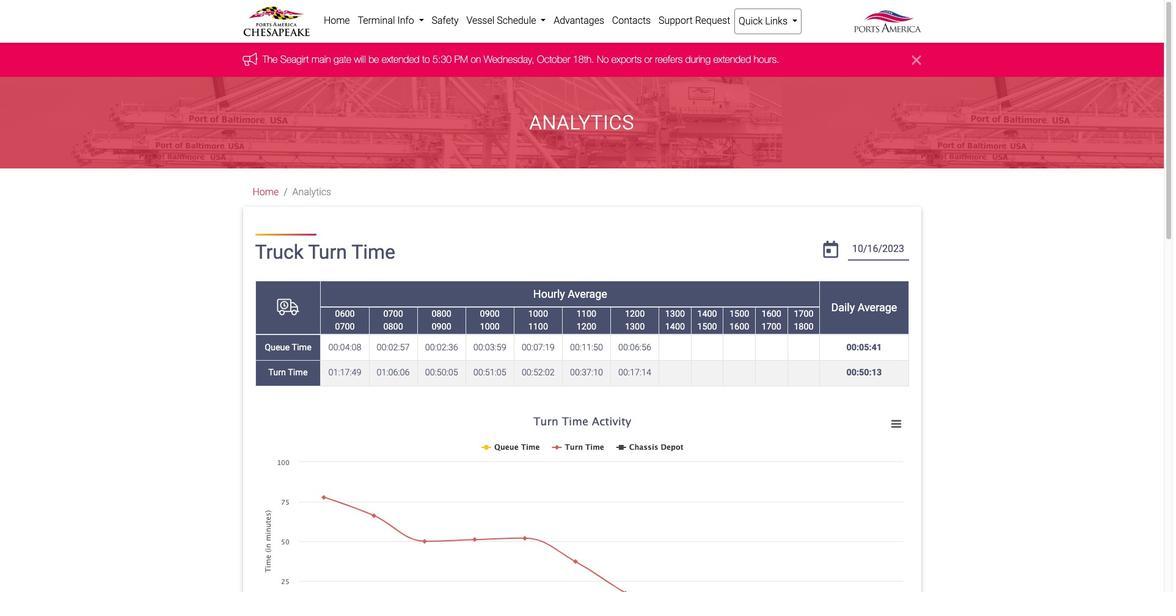 Task type: locate. For each thing, give the bounding box(es) containing it.
00:52:02
[[522, 368, 555, 378]]

truck
[[255, 241, 304, 264]]

1 vertical spatial 1200
[[577, 322, 596, 333]]

analytics
[[529, 111, 634, 135], [292, 187, 331, 198]]

1 vertical spatial 1100
[[528, 322, 548, 333]]

1 vertical spatial 0900
[[432, 322, 451, 333]]

1 horizontal spatial 1100
[[577, 309, 596, 319]]

1000 up 00:03:59
[[480, 322, 500, 333]]

00:06:56
[[618, 343, 651, 353]]

0900 up '00:02:36'
[[432, 322, 451, 333]]

1 vertical spatial analytics
[[292, 187, 331, 198]]

the seagirt main gate will be extended to 5:30 pm on wednesday, october 18th.  no exports or reefers during extended hours. alert
[[0, 43, 1164, 77]]

0 horizontal spatial home link
[[253, 187, 279, 198]]

1600
[[762, 309, 781, 319], [730, 322, 749, 333]]

1 horizontal spatial 0900
[[480, 309, 500, 319]]

1 extended from the left
[[382, 54, 420, 65]]

0 horizontal spatial 1500
[[697, 322, 717, 333]]

gate
[[334, 54, 351, 65]]

0 horizontal spatial analytics
[[292, 187, 331, 198]]

close image
[[912, 53, 921, 67]]

info
[[397, 15, 414, 26]]

1100 up 00:07:19 at the left bottom of the page
[[528, 322, 548, 333]]

1200 up 00:06:56 at the right of the page
[[625, 309, 645, 319]]

quick links
[[739, 15, 790, 27]]

0800 0900
[[432, 309, 451, 333]]

0 vertical spatial home
[[324, 15, 350, 26]]

2 vertical spatial time
[[288, 368, 308, 378]]

0 vertical spatial 1300
[[665, 309, 685, 319]]

queue
[[265, 343, 290, 353]]

1 horizontal spatial analytics
[[529, 111, 634, 135]]

1 horizontal spatial 1600
[[762, 309, 781, 319]]

1000 down hourly
[[528, 309, 548, 319]]

00:17:14
[[618, 368, 651, 378]]

hourly
[[533, 288, 565, 300]]

hourly average daily average
[[533, 288, 897, 314]]

turn
[[308, 241, 347, 264], [268, 368, 286, 378]]

0900
[[480, 309, 500, 319], [432, 322, 451, 333]]

0700 up 00:02:57
[[383, 309, 403, 319]]

1600 right 1400 1500
[[730, 322, 749, 333]]

time for 01:17:49
[[288, 368, 308, 378]]

0 vertical spatial 1600
[[762, 309, 781, 319]]

0 vertical spatial 1000
[[528, 309, 548, 319]]

extended right during
[[713, 54, 751, 65]]

average right the daily at the right bottom of the page
[[858, 301, 897, 314]]

contacts link
[[608, 9, 655, 33]]

turn down queue
[[268, 368, 286, 378]]

1100 1200
[[577, 309, 596, 333]]

0 vertical spatial 0800
[[432, 309, 451, 319]]

0 vertical spatial turn
[[308, 241, 347, 264]]

1400
[[697, 309, 717, 319], [665, 322, 685, 333]]

1 vertical spatial home
[[253, 187, 279, 198]]

1500
[[730, 309, 749, 319], [697, 322, 717, 333]]

0 horizontal spatial extended
[[382, 54, 420, 65]]

1700 1800
[[794, 309, 814, 333]]

1 vertical spatial time
[[292, 343, 311, 353]]

vessel schedule
[[466, 15, 539, 26]]

terminal
[[358, 15, 395, 26]]

1 vertical spatial turn
[[268, 368, 286, 378]]

0 vertical spatial home link
[[320, 9, 354, 33]]

1400 1500
[[697, 309, 717, 333]]

1 vertical spatial 1000
[[480, 322, 500, 333]]

1200 1300
[[625, 309, 645, 333]]

0 vertical spatial time
[[351, 241, 395, 264]]

1700 up 1800
[[794, 309, 814, 319]]

advantages link
[[550, 9, 608, 33]]

0800
[[432, 309, 451, 319], [383, 322, 403, 333]]

0 vertical spatial 1700
[[794, 309, 814, 319]]

1 horizontal spatial 1300
[[665, 309, 685, 319]]

1 horizontal spatial 1500
[[730, 309, 749, 319]]

0 vertical spatial average
[[568, 288, 607, 300]]

1400 left 1500 1600
[[697, 309, 717, 319]]

1000
[[528, 309, 548, 319], [480, 322, 500, 333]]

bullhorn image
[[243, 52, 262, 66]]

0 horizontal spatial 1300
[[625, 322, 645, 333]]

be
[[369, 54, 379, 65]]

0 vertical spatial 1100
[[577, 309, 596, 319]]

1500 down hourly average daily average
[[697, 322, 717, 333]]

calendar day image
[[823, 242, 838, 259]]

or
[[644, 54, 652, 65]]

1700
[[794, 309, 814, 319], [762, 322, 781, 333]]

0 horizontal spatial 1200
[[577, 322, 596, 333]]

1500 left 1600 1700
[[730, 309, 749, 319]]

1100
[[577, 309, 596, 319], [528, 322, 548, 333]]

the seagirt main gate will be extended to 5:30 pm on wednesday, october 18th.  no exports or reefers during extended hours. link
[[262, 54, 779, 65]]

1 vertical spatial home link
[[253, 187, 279, 198]]

0600
[[335, 309, 355, 319]]

extended left to
[[382, 54, 420, 65]]

1 horizontal spatial 1400
[[697, 309, 717, 319]]

1 vertical spatial 1300
[[625, 322, 645, 333]]

00:50:05
[[425, 368, 458, 378]]

00:02:57
[[377, 343, 410, 353]]

1300
[[665, 309, 685, 319], [625, 322, 645, 333]]

advantages
[[554, 15, 604, 26]]

0700 0800
[[383, 309, 403, 333]]

truck turn time
[[255, 241, 395, 264]]

0700
[[383, 309, 403, 319], [335, 322, 355, 333]]

home link
[[320, 9, 354, 33], [253, 187, 279, 198]]

01:17:49
[[328, 368, 361, 378]]

safety link
[[428, 9, 463, 33]]

time for 00:04:08
[[292, 343, 311, 353]]

1200
[[625, 309, 645, 319], [577, 322, 596, 333]]

0 horizontal spatial 0800
[[383, 322, 403, 333]]

1300 1400
[[665, 309, 685, 333]]

1200 up "00:11:50"
[[577, 322, 596, 333]]

00:51:05
[[473, 368, 506, 378]]

1700 left 1800
[[762, 322, 781, 333]]

1400 left 1400 1500
[[665, 322, 685, 333]]

1300 left 1400 1500
[[665, 309, 685, 319]]

0900 up 00:03:59
[[480, 309, 500, 319]]

0 vertical spatial 1500
[[730, 309, 749, 319]]

None text field
[[848, 239, 909, 261]]

1100 up "00:11:50"
[[577, 309, 596, 319]]

1 horizontal spatial average
[[858, 301, 897, 314]]

1300 up 00:06:56 at the right of the page
[[625, 322, 645, 333]]

0 horizontal spatial 1400
[[665, 322, 685, 333]]

quick links link
[[734, 9, 802, 34]]

0800 up 00:02:57
[[383, 322, 403, 333]]

time
[[351, 241, 395, 264], [292, 343, 311, 353], [288, 368, 308, 378]]

1 horizontal spatial home
[[324, 15, 350, 26]]

will
[[354, 54, 366, 65]]

0800 up '00:02:36'
[[432, 309, 451, 319]]

0 vertical spatial 1200
[[625, 309, 645, 319]]

terminal info
[[358, 15, 416, 26]]

0700 down 0600
[[335, 322, 355, 333]]

0 horizontal spatial 0900
[[432, 322, 451, 333]]

1 vertical spatial 1400
[[665, 322, 685, 333]]

0 vertical spatial analytics
[[529, 111, 634, 135]]

average
[[568, 288, 607, 300], [858, 301, 897, 314]]

0 horizontal spatial 0700
[[335, 322, 355, 333]]

1 horizontal spatial 1000
[[528, 309, 548, 319]]

home
[[324, 15, 350, 26], [253, 187, 279, 198]]

extended
[[382, 54, 420, 65], [713, 54, 751, 65]]

00:04:08
[[328, 343, 361, 353]]

average up 1100 1200 in the bottom of the page
[[568, 288, 607, 300]]

1 horizontal spatial 0700
[[383, 309, 403, 319]]

1 horizontal spatial 1200
[[625, 309, 645, 319]]

0600 0700
[[335, 309, 355, 333]]

1 horizontal spatial extended
[[713, 54, 751, 65]]

1 vertical spatial 1600
[[730, 322, 749, 333]]

00:03:59
[[473, 343, 506, 353]]

1600 left 1700 1800
[[762, 309, 781, 319]]

0 horizontal spatial 1700
[[762, 322, 781, 333]]

during
[[685, 54, 711, 65]]

turn right "truck"
[[308, 241, 347, 264]]



Task type: describe. For each thing, give the bounding box(es) containing it.
1800
[[794, 322, 814, 333]]

0 vertical spatial 0900
[[480, 309, 500, 319]]

to
[[422, 54, 430, 65]]

contacts
[[612, 15, 651, 26]]

00:02:36
[[425, 343, 458, 353]]

1600 1700
[[762, 309, 781, 333]]

the
[[262, 54, 278, 65]]

no
[[597, 54, 609, 65]]

1000 1100
[[528, 309, 548, 333]]

01:06:06
[[377, 368, 410, 378]]

00:07:19
[[522, 343, 555, 353]]

0 horizontal spatial turn
[[268, 368, 286, 378]]

0 horizontal spatial home
[[253, 187, 279, 198]]

0 horizontal spatial average
[[568, 288, 607, 300]]

5:30
[[433, 54, 452, 65]]

0 horizontal spatial 1100
[[528, 322, 548, 333]]

reefers
[[655, 54, 683, 65]]

0900 1000
[[480, 309, 500, 333]]

1 vertical spatial 1700
[[762, 322, 781, 333]]

schedule
[[497, 15, 536, 26]]

00:11:50
[[570, 343, 603, 353]]

0 horizontal spatial 1600
[[730, 322, 749, 333]]

00:37:10
[[570, 368, 603, 378]]

daily
[[831, 301, 855, 314]]

support
[[659, 15, 693, 26]]

wednesday,
[[484, 54, 534, 65]]

hours.
[[754, 54, 779, 65]]

vessel
[[466, 15, 494, 26]]

0 vertical spatial 1400
[[697, 309, 717, 319]]

1 horizontal spatial 1700
[[794, 309, 814, 319]]

request
[[695, 15, 730, 26]]

1500 1600
[[730, 309, 749, 333]]

1 horizontal spatial home link
[[320, 9, 354, 33]]

quick
[[739, 15, 763, 27]]

1 horizontal spatial 0800
[[432, 309, 451, 319]]

0 horizontal spatial 1000
[[480, 322, 500, 333]]

links
[[765, 15, 788, 27]]

1 vertical spatial 0800
[[383, 322, 403, 333]]

on
[[471, 54, 481, 65]]

support request link
[[655, 9, 734, 33]]

1 vertical spatial 1500
[[697, 322, 717, 333]]

turn time
[[268, 368, 308, 378]]

1 vertical spatial 0700
[[335, 322, 355, 333]]

vessel schedule link
[[463, 9, 550, 33]]

00:05:41
[[847, 343, 882, 353]]

safety
[[432, 15, 459, 26]]

main
[[312, 54, 331, 65]]

00:50:13
[[847, 368, 882, 378]]

pm
[[454, 54, 468, 65]]

the seagirt main gate will be extended to 5:30 pm on wednesday, october 18th.  no exports or reefers during extended hours.
[[262, 54, 779, 65]]

1 vertical spatial average
[[858, 301, 897, 314]]

18th.
[[573, 54, 594, 65]]

2 extended from the left
[[713, 54, 751, 65]]

queue time
[[265, 343, 311, 353]]

exports
[[611, 54, 642, 65]]

october
[[537, 54, 570, 65]]

terminal info link
[[354, 9, 428, 33]]

0 vertical spatial 0700
[[383, 309, 403, 319]]

seagirt
[[280, 54, 309, 65]]

1 horizontal spatial turn
[[308, 241, 347, 264]]

support request
[[659, 15, 730, 26]]



Task type: vqa. For each thing, say whether or not it's contained in the screenshot.
the leftmost the Support
no



